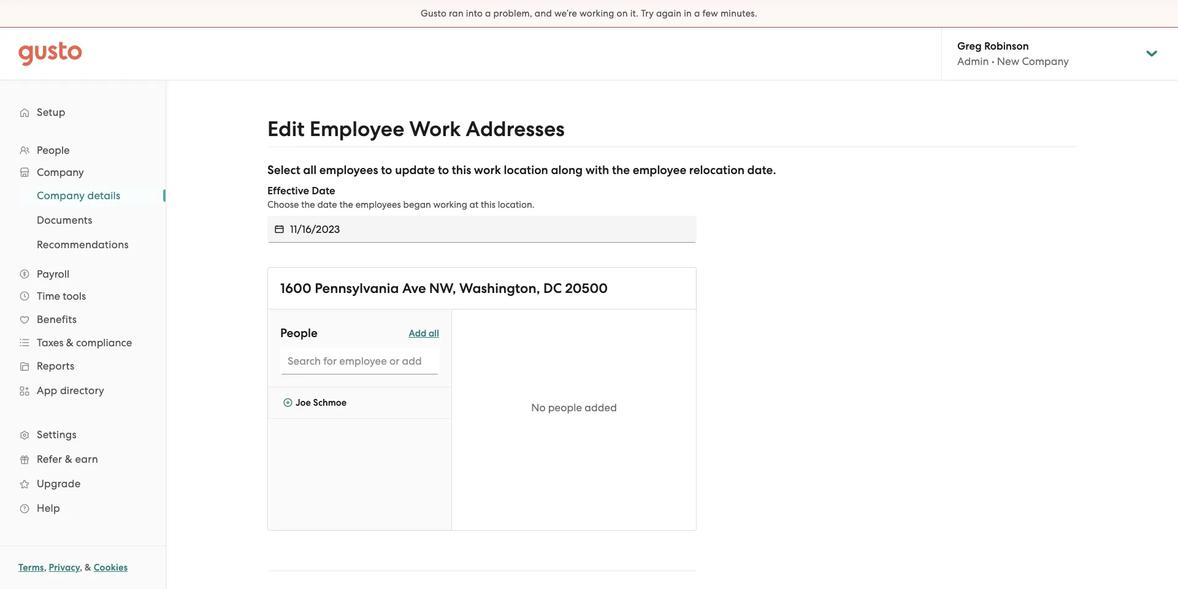 Task type: vqa. For each thing, say whether or not it's contained in the screenshot.
team inside the ADD TEAM MEMBERS 15 MINUTES
no



Task type: describe. For each thing, give the bounding box(es) containing it.
no people added
[[531, 402, 617, 414]]

in
[[684, 8, 692, 19]]

refer
[[37, 453, 62, 466]]

date
[[317, 199, 337, 210]]

edit employee work addresses
[[267, 117, 565, 142]]

nw,
[[429, 280, 456, 297]]

Effective Date field
[[290, 216, 697, 243]]

refer & earn link
[[12, 448, 153, 471]]

add all
[[409, 328, 439, 339]]

gusto
[[421, 8, 447, 19]]

company details link
[[22, 185, 153, 207]]

effective
[[267, 185, 309, 198]]

employees inside effective date choose the date the employees began working at this location.
[[356, 199, 401, 210]]

admin
[[958, 55, 989, 67]]

1 horizontal spatial people
[[280, 326, 318, 340]]

time
[[37, 290, 60, 302]]

app directory link
[[12, 380, 153, 402]]

terms link
[[18, 563, 44, 574]]

terms , privacy , & cookies
[[18, 563, 128, 574]]

0 vertical spatial this
[[452, 163, 471, 177]]

added
[[585, 402, 617, 414]]

1 a from the left
[[485, 8, 491, 19]]

payroll button
[[12, 263, 153, 285]]

app directory
[[37, 385, 104, 397]]

greg robinson admin • new company
[[958, 40, 1069, 67]]

relocation
[[689, 163, 745, 177]]

joe schmoe
[[296, 398, 347, 409]]

effective date choose the date the employees began working at this location.
[[267, 185, 535, 210]]

addresses
[[466, 117, 565, 142]]

time tools button
[[12, 285, 153, 307]]

2 to from the left
[[438, 163, 449, 177]]

compliance
[[76, 337, 132, 349]]

company details
[[37, 190, 120, 202]]

tools
[[63, 290, 86, 302]]

setup link
[[12, 101, 153, 123]]

2 vertical spatial &
[[85, 563, 91, 574]]

2 , from the left
[[80, 563, 82, 574]]

upgrade link
[[12, 473, 153, 495]]

documents
[[37, 214, 92, 226]]

employee
[[633, 163, 687, 177]]

add all button
[[409, 325, 439, 342]]

work
[[410, 117, 461, 142]]

upgrade
[[37, 478, 81, 490]]

and
[[535, 8, 552, 19]]

select
[[267, 163, 300, 177]]

people inside dropdown button
[[37, 144, 70, 156]]

people button
[[12, 139, 153, 161]]

1600 pennsylvania ave nw, washington, dc 20500
[[280, 280, 608, 297]]

benefits
[[37, 314, 77, 326]]

1600
[[280, 280, 312, 297]]

greg
[[958, 40, 982, 53]]

update
[[395, 163, 435, 177]]

calendar outline image
[[275, 223, 284, 236]]

cookies button
[[94, 561, 128, 575]]

minutes.
[[721, 8, 758, 19]]

working inside effective date choose the date the employees began working at this location.
[[433, 199, 467, 210]]

all for select
[[303, 163, 317, 177]]

earn
[[75, 453, 98, 466]]

into
[[466, 8, 483, 19]]

we're
[[555, 8, 577, 19]]

few
[[703, 8, 718, 19]]

app
[[37, 385, 57, 397]]

schmoe
[[313, 398, 347, 409]]

problem,
[[494, 8, 533, 19]]

Search for employee or address search field
[[280, 348, 439, 375]]

1 to from the left
[[381, 163, 392, 177]]

privacy
[[49, 563, 80, 574]]

robinson
[[985, 40, 1029, 53]]

refer & earn
[[37, 453, 98, 466]]

recommendations link
[[22, 234, 153, 256]]

people
[[548, 402, 582, 414]]

cookies
[[94, 563, 128, 574]]

help link
[[12, 498, 153, 520]]

payroll
[[37, 268, 69, 280]]

taxes & compliance
[[37, 337, 132, 349]]

try
[[641, 8, 654, 19]]

company button
[[12, 161, 153, 183]]



Task type: locate. For each thing, give the bounding box(es) containing it.
it.
[[630, 8, 639, 19]]

, left privacy link
[[44, 563, 47, 574]]

•
[[992, 55, 995, 67]]

1 vertical spatial employees
[[356, 199, 401, 210]]

& left earn at left bottom
[[65, 453, 72, 466]]

to right update
[[438, 163, 449, 177]]

all up date
[[303, 163, 317, 177]]

0 vertical spatial company
[[1022, 55, 1069, 67]]

to left update
[[381, 163, 392, 177]]

people down 1600
[[280, 326, 318, 340]]

0 horizontal spatial to
[[381, 163, 392, 177]]

taxes
[[37, 337, 64, 349]]

location
[[504, 163, 548, 177]]

0 vertical spatial working
[[580, 8, 615, 19]]

documents link
[[22, 209, 153, 231]]

& right taxes
[[66, 337, 74, 349]]

this right at
[[481, 199, 496, 210]]

list containing people
[[0, 139, 166, 521]]

employees up date
[[319, 163, 378, 177]]

0 horizontal spatial this
[[452, 163, 471, 177]]

company inside dropdown button
[[37, 166, 84, 179]]

1 horizontal spatial ,
[[80, 563, 82, 574]]

& for compliance
[[66, 337, 74, 349]]

1 vertical spatial all
[[429, 328, 439, 339]]

edit
[[267, 117, 305, 142]]

time tools
[[37, 290, 86, 302]]

employees
[[319, 163, 378, 177], [356, 199, 401, 210]]

recommendations
[[37, 239, 129, 251]]

company up company details
[[37, 166, 84, 179]]

all inside button
[[429, 328, 439, 339]]

company right new
[[1022, 55, 1069, 67]]

1 horizontal spatial all
[[429, 328, 439, 339]]

company inside greg robinson admin • new company
[[1022, 55, 1069, 67]]

1 vertical spatial &
[[65, 453, 72, 466]]

at
[[470, 199, 479, 210]]

working
[[580, 8, 615, 19], [433, 199, 467, 210]]

company up documents
[[37, 190, 85, 202]]

pennsylvania
[[315, 280, 399, 297]]

gusto ran into a problem, and we're working on it. try again in a few minutes.
[[421, 8, 758, 19]]

this left work
[[452, 163, 471, 177]]

a
[[485, 8, 491, 19], [694, 8, 700, 19]]

company
[[1022, 55, 1069, 67], [37, 166, 84, 179], [37, 190, 85, 202]]

this
[[452, 163, 471, 177], [481, 199, 496, 210]]

ran
[[449, 8, 464, 19]]

0 vertical spatial all
[[303, 163, 317, 177]]

1 , from the left
[[44, 563, 47, 574]]

privacy link
[[49, 563, 80, 574]]

1 horizontal spatial working
[[580, 8, 615, 19]]

the right "with"
[[612, 163, 630, 177]]

washington,
[[460, 280, 540, 297]]

0 vertical spatial people
[[37, 144, 70, 156]]

0 vertical spatial employees
[[319, 163, 378, 177]]

&
[[66, 337, 74, 349], [65, 453, 72, 466], [85, 563, 91, 574]]

with
[[586, 163, 609, 177]]

new
[[997, 55, 1020, 67]]

0 horizontal spatial ,
[[44, 563, 47, 574]]

1 horizontal spatial a
[[694, 8, 700, 19]]

joe
[[296, 398, 311, 409]]

choose
[[267, 199, 299, 210]]

all right the add
[[429, 328, 439, 339]]

0 horizontal spatial a
[[485, 8, 491, 19]]

directory
[[60, 385, 104, 397]]

people up the "company" dropdown button
[[37, 144, 70, 156]]

reports link
[[12, 355, 153, 377]]

company for company
[[37, 166, 84, 179]]

1 vertical spatial working
[[433, 199, 467, 210]]

began
[[403, 199, 431, 210]]

all for add
[[429, 328, 439, 339]]

dc
[[544, 280, 562, 297]]

again
[[656, 8, 682, 19]]

1 horizontal spatial the
[[340, 199, 353, 210]]

to
[[381, 163, 392, 177], [438, 163, 449, 177]]

help
[[37, 502, 60, 515]]

all
[[303, 163, 317, 177], [429, 328, 439, 339]]

2 list from the top
[[0, 183, 166, 257]]

1 horizontal spatial this
[[481, 199, 496, 210]]

on
[[617, 8, 628, 19]]

2 horizontal spatial the
[[612, 163, 630, 177]]

working left at
[[433, 199, 467, 210]]

employees left began
[[356, 199, 401, 210]]

taxes & compliance button
[[12, 332, 153, 354]]

location.
[[498, 199, 535, 210]]

working left on
[[580, 8, 615, 19]]

date.
[[748, 163, 776, 177]]

employee
[[310, 117, 405, 142]]

the left "date"
[[301, 199, 315, 210]]

0 horizontal spatial the
[[301, 199, 315, 210]]

select all employees to update to this work location along with the employee relocation date.
[[267, 163, 776, 177]]

date
[[312, 185, 335, 198]]

& for earn
[[65, 453, 72, 466]]

the right "date"
[[340, 199, 353, 210]]

the
[[612, 163, 630, 177], [301, 199, 315, 210], [340, 199, 353, 210]]

a right into
[[485, 8, 491, 19]]

list containing company details
[[0, 183, 166, 257]]

settings link
[[12, 424, 153, 446]]

company for company details
[[37, 190, 85, 202]]

0 vertical spatial &
[[66, 337, 74, 349]]

list
[[0, 139, 166, 521], [0, 183, 166, 257]]

terms
[[18, 563, 44, 574]]

1 list from the top
[[0, 139, 166, 521]]

details
[[87, 190, 120, 202]]

benefits link
[[12, 309, 153, 331]]

a right in
[[694, 8, 700, 19]]

& left cookies
[[85, 563, 91, 574]]

1 horizontal spatial to
[[438, 163, 449, 177]]

0 horizontal spatial people
[[37, 144, 70, 156]]

reports
[[37, 360, 75, 372]]

no
[[531, 402, 546, 414]]

along
[[551, 163, 583, 177]]

1 vertical spatial people
[[280, 326, 318, 340]]

, left cookies
[[80, 563, 82, 574]]

,
[[44, 563, 47, 574], [80, 563, 82, 574]]

1 vertical spatial this
[[481, 199, 496, 210]]

& inside taxes & compliance dropdown button
[[66, 337, 74, 349]]

20500
[[565, 280, 608, 297]]

1 vertical spatial company
[[37, 166, 84, 179]]

home image
[[18, 41, 82, 66]]

settings
[[37, 429, 77, 441]]

add
[[409, 328, 427, 339]]

work
[[474, 163, 501, 177]]

2 a from the left
[[694, 8, 700, 19]]

this inside effective date choose the date the employees began working at this location.
[[481, 199, 496, 210]]

& inside refer & earn link
[[65, 453, 72, 466]]

2 vertical spatial company
[[37, 190, 85, 202]]

0 horizontal spatial all
[[303, 163, 317, 177]]

circle plus image
[[283, 398, 293, 409]]

setup
[[37, 106, 65, 118]]

0 horizontal spatial working
[[433, 199, 467, 210]]

gusto navigation element
[[0, 80, 166, 541]]

ave
[[402, 280, 426, 297]]



